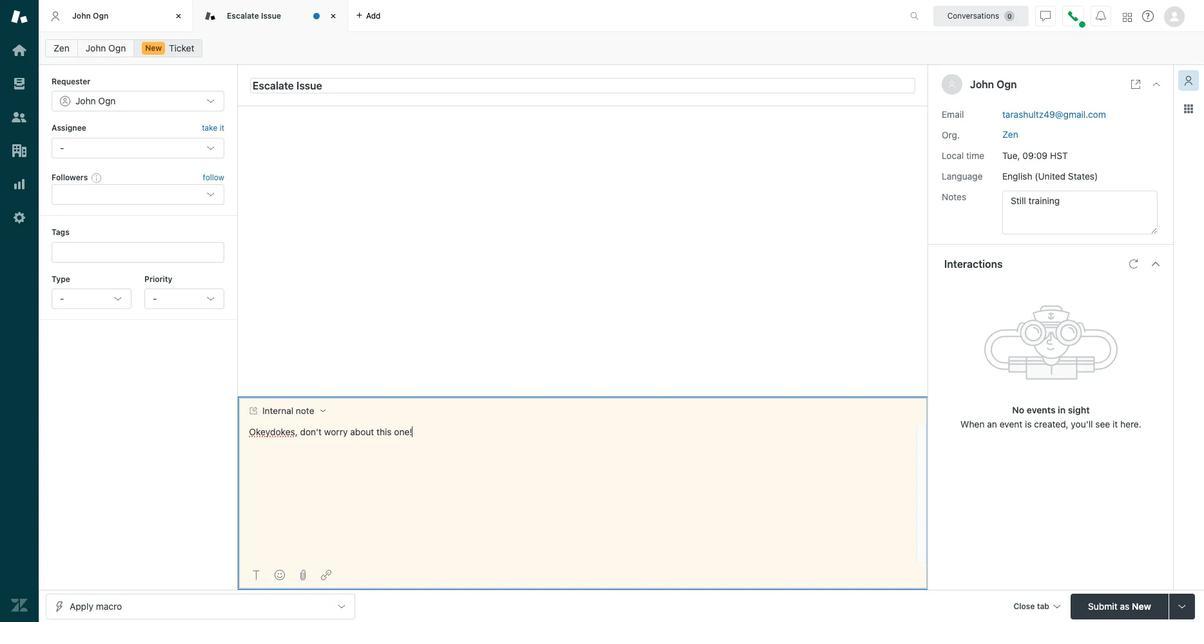 Task type: vqa. For each thing, say whether or not it's contained in the screenshot.
the english to the bottom
no



Task type: describe. For each thing, give the bounding box(es) containing it.
- for type
[[60, 293, 64, 304]]

notes
[[942, 191, 966, 202]]

this
[[377, 426, 392, 437]]

add attachment image
[[298, 571, 308, 581]]

submit
[[1088, 601, 1118, 612]]

ticket
[[169, 43, 194, 54]]

Subject field
[[250, 78, 915, 93]]

new inside secondary element
[[145, 43, 162, 53]]

button displays agent's chat status as invisible. image
[[1040, 11, 1051, 21]]

states)
[[1068, 171, 1098, 181]]

apply
[[70, 601, 93, 612]]

issue
[[261, 11, 281, 20]]

local time
[[942, 150, 984, 161]]

reporting image
[[11, 176, 28, 193]]

type
[[52, 274, 70, 284]]

views image
[[11, 75, 28, 92]]

interactions
[[944, 258, 1003, 270]]

0 horizontal spatial zen link
[[45, 39, 78, 57]]

no
[[1012, 405, 1024, 416]]

tabs tab list
[[39, 0, 897, 32]]

zendesk products image
[[1123, 13, 1132, 22]]

english (united states)
[[1002, 171, 1098, 181]]

info on adding followers image
[[92, 173, 102, 183]]

secondary element
[[39, 35, 1204, 61]]

assignee
[[52, 123, 86, 133]]

(united
[[1035, 171, 1066, 181]]

displays possible ticket submission types image
[[1177, 602, 1187, 612]]

ogn inside requester element
[[98, 96, 116, 107]]

followers element
[[52, 184, 224, 205]]

09:09
[[1023, 150, 1048, 161]]

tab
[[1037, 602, 1049, 611]]

you'll
[[1071, 419, 1093, 430]]

john inside tab
[[72, 11, 91, 20]]

hst
[[1050, 150, 1068, 161]]

apply macro
[[70, 601, 122, 612]]

english
[[1002, 171, 1032, 181]]

close image inside john ogn tab
[[172, 10, 185, 23]]

escalate issue tab
[[193, 0, 348, 32]]

it inside button
[[220, 123, 224, 133]]

follow button
[[203, 172, 224, 184]]

organizations image
[[11, 142, 28, 159]]

escalate
[[227, 11, 259, 20]]

language
[[942, 171, 983, 181]]

zen inside secondary element
[[54, 43, 69, 54]]

ogn inside tab
[[93, 11, 109, 20]]

about
[[350, 426, 374, 437]]

- button for priority
[[144, 289, 224, 309]]

email
[[942, 109, 964, 120]]

get help image
[[1142, 10, 1154, 22]]

apps image
[[1184, 104, 1194, 114]]

macro
[[96, 601, 122, 612]]

no events in sight when an event is created, you'll see it here.
[[961, 405, 1142, 430]]

- for priority
[[153, 293, 157, 304]]

minimize composer image
[[578, 392, 588, 402]]

customer context image
[[1184, 75, 1194, 86]]

main element
[[0, 0, 39, 623]]

see
[[1095, 419, 1110, 430]]

notifications image
[[1096, 11, 1106, 21]]

take it
[[202, 123, 224, 133]]

add
[[366, 11, 381, 20]]

close image inside escalate issue tab
[[327, 10, 340, 23]]

time
[[966, 150, 984, 161]]

add link (cmd k) image
[[321, 571, 331, 581]]

take it button
[[202, 122, 224, 135]]

org.
[[942, 129, 960, 140]]



Task type: locate. For each thing, give the bounding box(es) containing it.
- button
[[52, 289, 132, 309], [144, 289, 224, 309]]

ogn right user icon
[[997, 79, 1017, 90]]

zendesk image
[[11, 598, 28, 614]]

admin image
[[11, 210, 28, 226]]

- button for type
[[52, 289, 132, 309]]

ogn down john ogn link on the top of the page
[[98, 96, 116, 107]]

when
[[961, 419, 985, 430]]

as
[[1120, 601, 1130, 612]]

1 horizontal spatial zen
[[1002, 129, 1018, 140]]

0 vertical spatial new
[[145, 43, 162, 53]]

get started image
[[11, 42, 28, 59]]

1 vertical spatial it
[[1113, 419, 1118, 430]]

okeydokes,
[[249, 426, 298, 437]]

john ogn
[[72, 11, 109, 20], [86, 43, 126, 54], [970, 79, 1017, 90], [75, 96, 116, 107]]

john down john ogn tab
[[86, 43, 106, 54]]

events
[[1027, 405, 1056, 416]]

1 horizontal spatial new
[[1132, 601, 1151, 612]]

tue,
[[1002, 150, 1020, 161]]

john ogn right user icon
[[970, 79, 1017, 90]]

insert emojis image
[[275, 571, 285, 581]]

1 close image from the left
[[172, 10, 185, 23]]

customers image
[[11, 109, 28, 126]]

0 horizontal spatial - button
[[52, 289, 132, 309]]

john ogn inside requester element
[[75, 96, 116, 107]]

it
[[220, 123, 224, 133], [1113, 419, 1118, 430]]

okeydokes, don't worry about this one!
[[249, 426, 412, 437]]

0 horizontal spatial new
[[145, 43, 162, 53]]

assignee element
[[52, 138, 224, 158]]

conversations
[[947, 11, 999, 20]]

internal note
[[262, 406, 314, 416]]

0 horizontal spatial close image
[[172, 10, 185, 23]]

0 horizontal spatial it
[[220, 123, 224, 133]]

- down assignee
[[60, 142, 64, 153]]

john ogn inside secondary element
[[86, 43, 126, 54]]

escalate issue
[[227, 11, 281, 20]]

john down the requester
[[75, 96, 96, 107]]

new right as
[[1132, 601, 1151, 612]]

user image
[[948, 81, 956, 88]]

close image left add dropdown button
[[327, 10, 340, 23]]

tue, 09:09 hst
[[1002, 150, 1068, 161]]

ogn
[[93, 11, 109, 20], [108, 43, 126, 54], [997, 79, 1017, 90], [98, 96, 116, 107]]

john
[[72, 11, 91, 20], [86, 43, 106, 54], [970, 79, 994, 90], [75, 96, 96, 107]]

created,
[[1034, 419, 1069, 430]]

don't
[[300, 426, 322, 437]]

close
[[1014, 602, 1035, 611]]

2 - button from the left
[[144, 289, 224, 309]]

0 vertical spatial zen link
[[45, 39, 78, 57]]

internal
[[262, 406, 293, 416]]

event
[[1000, 419, 1023, 430]]

zen link up tue,
[[1002, 129, 1018, 140]]

john ogn down john ogn tab
[[86, 43, 126, 54]]

followers
[[52, 173, 88, 182]]

it right see at the right of the page
[[1113, 419, 1118, 430]]

note
[[296, 406, 314, 416]]

new left ticket
[[145, 43, 162, 53]]

zen up the requester
[[54, 43, 69, 54]]

is
[[1025, 419, 1032, 430]]

new
[[145, 43, 162, 53], [1132, 601, 1151, 612]]

2 close image from the left
[[327, 10, 340, 23]]

one!
[[394, 426, 412, 437]]

tags
[[52, 228, 69, 237]]

an
[[987, 419, 997, 430]]

tarashultz49@gmail.com
[[1002, 109, 1106, 120]]

ogn up john ogn link on the top of the page
[[93, 11, 109, 20]]

add button
[[348, 0, 388, 32]]

john ogn down the requester
[[75, 96, 116, 107]]

john up john ogn link on the top of the page
[[72, 11, 91, 20]]

zen link
[[45, 39, 78, 57], [1002, 129, 1018, 140]]

john inside requester element
[[75, 96, 96, 107]]

Tags field
[[61, 246, 212, 259]]

Still training text field
[[1002, 191, 1158, 234]]

- button down type
[[52, 289, 132, 309]]

worry
[[324, 426, 348, 437]]

format text image
[[251, 571, 262, 581]]

zendesk support image
[[11, 8, 28, 25]]

1 vertical spatial zen
[[1002, 129, 1018, 140]]

1 horizontal spatial it
[[1113, 419, 1118, 430]]

zen link up the requester
[[45, 39, 78, 57]]

1 - button from the left
[[52, 289, 132, 309]]

it right "take"
[[220, 123, 224, 133]]

in
[[1058, 405, 1066, 416]]

john ogn tab
[[39, 0, 193, 32]]

- button down priority
[[144, 289, 224, 309]]

0 horizontal spatial zen
[[54, 43, 69, 54]]

0 vertical spatial zen
[[54, 43, 69, 54]]

john ogn inside tab
[[72, 11, 109, 20]]

here.
[[1120, 419, 1142, 430]]

close image
[[1151, 79, 1162, 90]]

take
[[202, 123, 217, 133]]

-
[[60, 142, 64, 153], [60, 293, 64, 304], [153, 293, 157, 304]]

Internal note composer text field
[[244, 425, 913, 452]]

sight
[[1068, 405, 1090, 416]]

ogn inside secondary element
[[108, 43, 126, 54]]

john right user icon
[[970, 79, 994, 90]]

ogn down john ogn tab
[[108, 43, 126, 54]]

close image
[[172, 10, 185, 23], [327, 10, 340, 23]]

requester element
[[52, 91, 224, 112]]

submit as new
[[1088, 601, 1151, 612]]

follow
[[203, 173, 224, 182]]

zen
[[54, 43, 69, 54], [1002, 129, 1018, 140]]

close tab
[[1014, 602, 1049, 611]]

view more details image
[[1131, 79, 1141, 90]]

conversations button
[[933, 5, 1029, 26]]

1 horizontal spatial - button
[[144, 289, 224, 309]]

1 vertical spatial new
[[1132, 601, 1151, 612]]

1 vertical spatial zen link
[[1002, 129, 1018, 140]]

john ogn up john ogn link on the top of the page
[[72, 11, 109, 20]]

1 horizontal spatial close image
[[327, 10, 340, 23]]

zen up tue,
[[1002, 129, 1018, 140]]

- down priority
[[153, 293, 157, 304]]

close image up ticket
[[172, 10, 185, 23]]

requester
[[52, 77, 90, 86]]

0 vertical spatial it
[[220, 123, 224, 133]]

john inside secondary element
[[86, 43, 106, 54]]

local
[[942, 150, 964, 161]]

- inside assignee element
[[60, 142, 64, 153]]

priority
[[144, 274, 172, 284]]

internal note button
[[238, 397, 336, 425]]

close tab button
[[1008, 594, 1066, 622]]

john ogn link
[[77, 39, 134, 57]]

- down type
[[60, 293, 64, 304]]

it inside no events in sight when an event is created, you'll see it here.
[[1113, 419, 1118, 430]]

user image
[[949, 81, 955, 88]]

1 horizontal spatial zen link
[[1002, 129, 1018, 140]]



